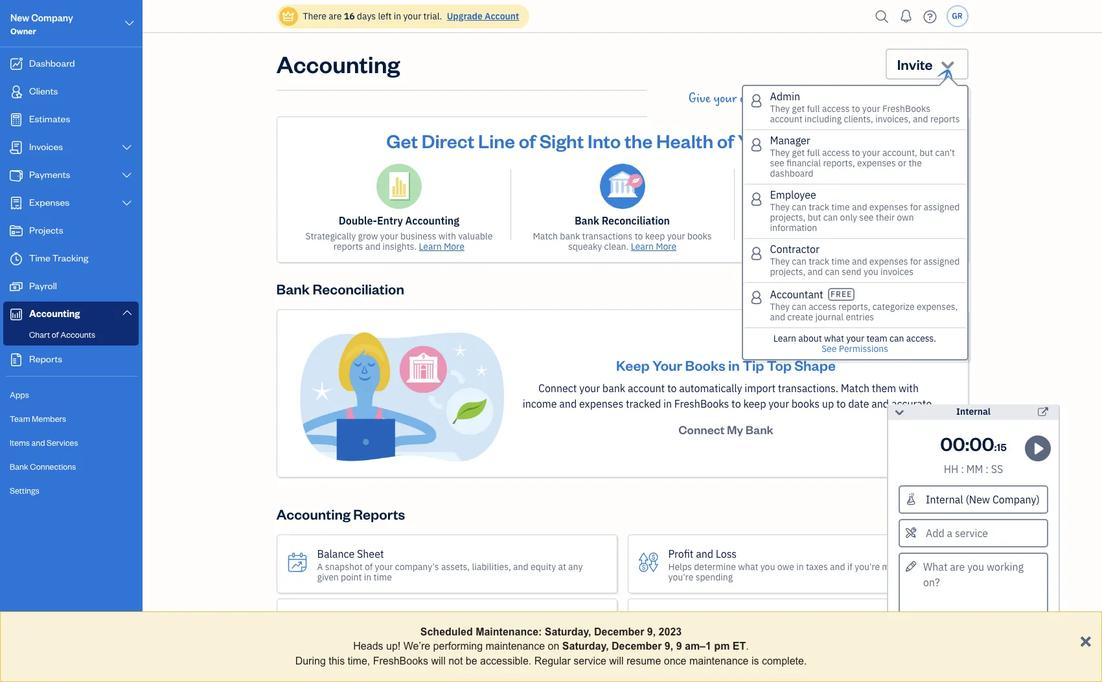 Task type: locate. For each thing, give the bounding box(es) containing it.
projects link
[[3, 218, 139, 245]]

team members
[[10, 414, 66, 424]]

in right point
[[364, 572, 371, 584]]

to left make
[[742, 631, 750, 642]]

0 vertical spatial reports
[[930, 113, 960, 125]]

1 vertical spatial get
[[792, 147, 805, 159]]

of right line
[[519, 128, 536, 153]]

your inside match bank transactions to keep your books squeaky clean.
[[667, 231, 685, 242]]

0 horizontal spatial you
[[507, 626, 522, 637]]

0 vertical spatial balance
[[317, 548, 355, 561]]

to inside the admin they get full access to your freshbooks account including clients, invoices, and reports
[[852, 103, 860, 115]]

crown image left there at the top left
[[282, 9, 295, 23]]

entries down only
[[813, 231, 841, 242]]

1 vertical spatial keep
[[743, 398, 766, 411]]

the right the accounts
[[927, 231, 940, 242]]

they inside the admin they get full access to your freshbooks account including clients, invoices, and reports
[[770, 103, 790, 115]]

maintenance down maintenance:
[[486, 642, 545, 653]]

2 vertical spatial access
[[809, 301, 836, 313]]

Add a client or project text field
[[900, 487, 1047, 513]]

are left 16
[[329, 10, 342, 22]]

apps link
[[3, 384, 139, 407]]

connect your bank account to automatically import transactions. match them with income and expenses tracked in freshbooks to keep your books up to date and accurate.
[[523, 382, 934, 411]]

they inside "manager they get full access to your account, but can't see financial reports, expenses or the dashboard"
[[770, 147, 790, 159]]

owner
[[10, 26, 36, 36]]

learn about what your team can access. see permissions
[[774, 333, 936, 355]]

accounts inside main "element"
[[60, 330, 95, 340]]

1 projects, from the top
[[770, 212, 806, 224]]

create
[[787, 312, 813, 323]]

a for balance sheet
[[317, 561, 323, 573]]

admin they get full access to your freshbooks account including clients, invoices, and reports
[[770, 90, 960, 125]]

their
[[876, 212, 895, 224]]

0 horizontal spatial learn
[[419, 241, 442, 253]]

services
[[47, 438, 78, 448]]

you're right the if
[[855, 561, 880, 573]]

0 horizontal spatial learn more
[[419, 241, 464, 253]]

accounting
[[276, 49, 400, 79], [405, 214, 459, 227], [29, 308, 80, 320], [276, 505, 351, 524]]

if
[[847, 561, 853, 573]]

with inside connect your bank account to automatically import transactions. match them with income and expenses tracked in freshbooks to keep your books up to date and accurate.
[[899, 382, 919, 395]]

expenses
[[857, 157, 896, 169], [869, 202, 908, 213], [869, 256, 908, 268], [579, 398, 623, 411]]

financial inside "manager they get full access to your account, but can't see financial reports, expenses or the dashboard"
[[787, 157, 821, 169]]

in right the accounts
[[918, 231, 925, 242]]

0 horizontal spatial maintenance
[[486, 642, 545, 653]]

bank down keep
[[602, 382, 625, 395]]

2 for from the top
[[910, 256, 922, 268]]

2 learn more from the left
[[631, 241, 677, 253]]

a inside balance sheet a snapshot of your company's assets, liabilities, and equity at any given point in time
[[317, 561, 323, 573]]

full right admin on the top right
[[807, 103, 820, 115]]

1 vertical spatial saturday,
[[562, 642, 609, 653]]

access inside free they can access reports, categorize expenses, and create journal entries
[[809, 301, 836, 313]]

what right determine
[[738, 561, 758, 573]]

projects, down contractor
[[770, 266, 806, 278]]

1 horizontal spatial reports
[[930, 113, 960, 125]]

expenses inside employee they can track time and expenses for assigned projects, but can only see their own information
[[869, 202, 908, 213]]

financial down 'manager'
[[787, 157, 821, 169]]

connect inside button
[[679, 422, 725, 437]]

left
[[378, 10, 392, 22]]

chevron large down image for expenses
[[121, 198, 133, 209]]

access for admin
[[822, 103, 850, 115]]

journal
[[755, 214, 791, 227], [780, 231, 810, 242]]

you right help
[[507, 626, 522, 637]]

they inside employee they can track time and expenses for assigned projects, but can only see their own information
[[770, 202, 790, 213]]

0 vertical spatial financial
[[787, 157, 821, 169]]

see inside "manager they get full access to your account, but can't see financial reports, expenses or the dashboard"
[[770, 157, 784, 169]]

double-entry accounting
[[339, 214, 459, 227]]

this
[[329, 656, 345, 667]]

time down journal entries and chart of accounts create journal entries and edit accounts in the chart of accounts with
[[832, 256, 850, 268]]

your inside general ledger a complete record of your transactions to help you prepare financial statements
[[404, 626, 422, 637]]

assigned for contractor
[[924, 256, 960, 268]]

1 vertical spatial the
[[909, 157, 922, 169]]

get inside the admin they get full access to your freshbooks account including clients, invoices, and reports
[[792, 103, 805, 115]]

connect your bank account to begin matching your bank transactions image
[[298, 331, 505, 463]]

2 they from the top
[[770, 147, 790, 159]]

projects, down employee
[[770, 212, 806, 224]]

projects, inside the contractor they can track time and expenses for assigned projects, and can send you invoices
[[770, 266, 806, 278]]

to left help
[[477, 626, 485, 637]]

access down free
[[809, 301, 836, 313]]

and left insights.
[[365, 241, 381, 253]]

0 vertical spatial reports,
[[823, 157, 855, 169]]

1 horizontal spatial learn
[[631, 241, 654, 253]]

books inside connect your bank account to automatically import transactions. match them with income and expenses tracked in freshbooks to keep your books up to date and accurate.
[[792, 398, 820, 411]]

chart down accounting link
[[29, 330, 50, 340]]

: up ss
[[994, 441, 997, 454]]

2 track from the top
[[809, 256, 829, 268]]

manager they get full access to your account, but can't see financial reports, expenses or the dashboard
[[770, 134, 955, 179]]

full for manager
[[807, 147, 820, 159]]

account
[[485, 10, 519, 22]]

chevron large down image inside invoices link
[[121, 143, 133, 153]]

1 vertical spatial are
[[844, 631, 857, 642]]

sheet
[[357, 548, 384, 561]]

accounts down accounting link
[[60, 330, 95, 340]]

can't
[[935, 147, 955, 159]]

they for employee
[[770, 202, 790, 213]]

1 horizontal spatial you're
[[855, 561, 880, 573]]

tip
[[743, 356, 764, 375]]

in inside connect your bank account to automatically import transactions. match them with income and expenses tracked in freshbooks to keep your books up to date and accurate.
[[663, 398, 672, 411]]

chart of accounts link
[[6, 327, 136, 343]]

you left the owe
[[760, 561, 775, 573]]

1 vertical spatial accounts
[[789, 241, 827, 253]]

transactions
[[582, 231, 633, 242], [424, 626, 475, 637]]

tracking
[[52, 252, 88, 264]]

books inside trial balance a quick gut check to make sure your books are balanced
[[817, 631, 841, 642]]

resume timer image
[[1030, 442, 1048, 457]]

connect up income
[[538, 382, 577, 395]]

trial.
[[423, 10, 442, 22]]

freshbooks
[[882, 103, 930, 115], [674, 398, 729, 411], [373, 656, 428, 667]]

information
[[770, 222, 817, 234]]

0 vertical spatial books
[[687, 231, 712, 242]]

with
[[439, 231, 456, 242], [829, 241, 847, 253], [899, 382, 919, 395]]

they for contractor
[[770, 256, 790, 268]]

2 horizontal spatial accounts
[[892, 214, 936, 227]]

invoices
[[881, 266, 914, 278]]

1 for from the top
[[910, 202, 922, 213]]

what inside profit and loss helps determine what you owe in taxes and if you're making more than you're spending
[[738, 561, 758, 573]]

payments
[[29, 168, 70, 181]]

freshbooks up account,
[[882, 103, 930, 115]]

2 vertical spatial accounts
[[60, 330, 95, 340]]

team
[[10, 414, 30, 424]]

0 horizontal spatial transactions
[[424, 626, 475, 637]]

1 vertical spatial reports
[[353, 505, 405, 524]]

1 horizontal spatial maintenance
[[689, 656, 749, 667]]

keep inside match bank transactions to keep your books squeaky clean.
[[645, 231, 665, 242]]

track inside the contractor they can track time and expenses for assigned projects, and can send you invoices
[[809, 256, 829, 268]]

time inside balance sheet a snapshot of your company's assets, liabilities, and equity at any given point in time
[[374, 572, 392, 584]]

chart inside main "element"
[[29, 330, 50, 340]]

journal up contractor
[[780, 231, 810, 242]]

balance inside balance sheet a snapshot of your company's assets, liabilities, and equity at any given point in time
[[317, 548, 355, 561]]

full inside "manager they get full access to your account, but can't see financial reports, expenses or the dashboard"
[[807, 147, 820, 159]]

0 vertical spatial are
[[329, 10, 342, 22]]

1 vertical spatial reports
[[334, 241, 363, 253]]

0 horizontal spatial keep
[[645, 231, 665, 242]]

1 vertical spatial but
[[808, 212, 821, 224]]

the
[[625, 128, 653, 153], [909, 157, 922, 169], [927, 231, 940, 242]]

9, left the 9
[[665, 642, 673, 653]]

0 vertical spatial see
[[770, 157, 784, 169]]

of
[[519, 128, 536, 153], [717, 128, 734, 153], [880, 214, 889, 227], [779, 241, 787, 253], [52, 330, 59, 340], [365, 561, 373, 573], [394, 626, 402, 637]]

and inside strategically grow your business with valuable reports and insights.
[[365, 241, 381, 253]]

assigned inside the contractor they can track time and expenses for assigned projects, and can send you invoices
[[924, 256, 960, 268]]

learn more right the clean.
[[631, 241, 677, 253]]

projects, for employee
[[770, 212, 806, 224]]

check
[[716, 631, 740, 642]]

chart of accounts
[[29, 330, 95, 340]]

1 vertical spatial reports,
[[838, 301, 870, 313]]

freshbooks down automatically
[[674, 398, 729, 411]]

make
[[752, 631, 775, 642]]

money image
[[8, 281, 24, 294]]

manager
[[770, 134, 810, 147]]

1 vertical spatial reconciliation
[[313, 280, 404, 298]]

dashboard image
[[8, 58, 24, 71]]

a
[[317, 561, 323, 573], [317, 626, 323, 637], [668, 631, 674, 642]]

1 assigned from the top
[[924, 202, 960, 213]]

account up 'manager'
[[770, 113, 802, 125]]

match inside connect your bank account to automatically import transactions. match them with income and expenses tracked in freshbooks to keep your books up to date and accurate.
[[841, 382, 870, 395]]

with up accurate. on the right bottom of page
[[899, 382, 919, 395]]

saturday, up service
[[562, 642, 609, 653]]

expense image
[[8, 197, 24, 210]]

1 horizontal spatial transactions
[[582, 231, 633, 242]]

1 vertical spatial books
[[792, 398, 820, 411]]

get up 'manager'
[[792, 103, 805, 115]]

and inside employee they can track time and expenses for assigned projects, but can only see their own information
[[852, 202, 867, 213]]

journal
[[815, 312, 844, 323]]

hh
[[944, 463, 959, 476]]

1 vertical spatial bank reconciliation
[[276, 280, 404, 298]]

reports up "sheet"
[[353, 505, 405, 524]]

accounting up snapshot
[[276, 505, 351, 524]]

in inside profit and loss helps determine what you owe in taxes and if you're making more than you're spending
[[796, 561, 804, 573]]

1 more from the left
[[444, 241, 464, 253]]

1 vertical spatial crown image
[[597, 670, 611, 683]]

0 horizontal spatial see
[[770, 157, 784, 169]]

expenses down the accounts
[[869, 256, 908, 268]]

a for trial balance
[[668, 631, 674, 642]]

for inside the contractor they can track time and expenses for assigned projects, and can send you invoices
[[910, 256, 922, 268]]

a left the 9
[[668, 631, 674, 642]]

1 vertical spatial financial
[[558, 626, 593, 637]]

1 vertical spatial see
[[859, 212, 874, 224]]

1 horizontal spatial account
[[770, 113, 802, 125]]

1 get from the top
[[792, 103, 805, 115]]

more
[[914, 561, 935, 573]]

2 get from the top
[[792, 147, 805, 159]]

of down accounting link
[[52, 330, 59, 340]]

assigned up expenses, at right top
[[924, 256, 960, 268]]

1 horizontal spatial chart
[[755, 241, 777, 253]]

only
[[840, 212, 857, 224]]

1 vertical spatial full
[[807, 147, 820, 159]]

create
[[751, 231, 778, 242]]

keep right the clean.
[[645, 231, 665, 242]]

1 full from the top
[[807, 103, 820, 115]]

2 horizontal spatial you
[[864, 266, 878, 278]]

1 horizontal spatial but
[[920, 147, 933, 159]]

financial
[[787, 157, 821, 169], [558, 626, 593, 637]]

of down "sheet"
[[365, 561, 373, 573]]

including
[[805, 113, 842, 125]]

0 horizontal spatial match
[[533, 231, 558, 242]]

in right tracked
[[663, 398, 672, 411]]

0 vertical spatial get
[[792, 103, 805, 115]]

2 more from the left
[[656, 241, 677, 253]]

they up information
[[770, 202, 790, 213]]

of up the accounts
[[880, 214, 889, 227]]

crown image
[[282, 9, 295, 23], [597, 670, 611, 683]]

transactions down bank reconciliation image
[[582, 231, 633, 242]]

assets,
[[441, 561, 470, 573]]

et
[[733, 642, 746, 653]]

0 horizontal spatial more
[[444, 241, 464, 253]]

1 horizontal spatial see
[[859, 212, 874, 224]]

1 vertical spatial 9,
[[665, 642, 673, 653]]

search image
[[872, 7, 893, 26]]

get
[[792, 103, 805, 115], [792, 147, 805, 159]]

they inside the contractor they can track time and expenses for assigned projects, and can send you invoices
[[770, 256, 790, 268]]

0 vertical spatial access
[[822, 103, 850, 115]]

0 vertical spatial match
[[533, 231, 558, 242]]

0 horizontal spatial balance
[[317, 548, 355, 561]]

accounting down 16
[[276, 49, 400, 79]]

4 they from the top
[[770, 256, 790, 268]]

1 vertical spatial balance
[[691, 617, 728, 630]]

estimate image
[[8, 113, 24, 126]]

invite
[[897, 55, 933, 73]]

5 they from the top
[[770, 301, 790, 313]]

you inside general ledger a complete record of your transactions to help you prepare financial statements
[[507, 626, 522, 637]]

track inside employee they can track time and expenses for assigned projects, but can only see their own information
[[809, 202, 829, 213]]

0 horizontal spatial will
[[431, 656, 446, 667]]

assigned
[[924, 202, 960, 213], [924, 256, 960, 268]]

3 they from the top
[[770, 202, 790, 213]]

0 horizontal spatial reconciliation
[[313, 280, 404, 298]]

for right their
[[910, 202, 922, 213]]

with left valuable
[[439, 231, 456, 242]]

0 horizontal spatial the
[[625, 128, 653, 153]]

dashboard
[[770, 168, 813, 179]]

assigned right own
[[924, 202, 960, 213]]

timer image
[[8, 253, 24, 266]]

your inside "manager they get full access to your account, but can't see financial reports, expenses or the dashboard"
[[862, 147, 880, 159]]

0 vertical spatial full
[[807, 103, 820, 115]]

maintenance down pm
[[689, 656, 749, 667]]

they
[[770, 103, 790, 115], [770, 147, 790, 159], [770, 202, 790, 213], [770, 256, 790, 268], [770, 301, 790, 313]]

will
[[431, 656, 446, 667], [609, 656, 624, 667]]

at
[[558, 561, 566, 573]]

access inside "manager they get full access to your account, but can't see financial reports, expenses or the dashboard"
[[822, 147, 850, 159]]

reports link
[[3, 347, 139, 374]]

connect for your
[[538, 382, 577, 395]]

0 vertical spatial keep
[[645, 231, 665, 242]]

and inside balance sheet a snapshot of your company's assets, liabilities, and equity at any given point in time
[[513, 561, 528, 573]]

2 projects, from the top
[[770, 266, 806, 278]]

1 vertical spatial track
[[809, 256, 829, 268]]

your inside trial balance a quick gut check to make sure your books are balanced
[[797, 631, 815, 642]]

financial up on
[[558, 626, 593, 637]]

clients link
[[3, 79, 139, 106]]

books left create
[[687, 231, 712, 242]]

or
[[898, 157, 907, 169]]

2 horizontal spatial learn
[[774, 333, 796, 345]]

2 assigned from the top
[[924, 256, 960, 268]]

get inside "manager they get full access to your account, but can't see financial reports, expenses or the dashboard"
[[792, 147, 805, 159]]

1 vertical spatial bank
[[602, 382, 625, 395]]

0 horizontal spatial with
[[439, 231, 456, 242]]

your up dashboard
[[738, 128, 778, 153]]

1 vertical spatial what
[[738, 561, 758, 573]]

connect left my
[[679, 422, 725, 437]]

are
[[329, 10, 342, 22], [844, 631, 857, 642]]

and inside free they can access reports, categorize expenses, and create journal entries
[[770, 312, 785, 323]]

see inside employee they can track time and expenses for assigned projects, but can only see their own information
[[859, 212, 874, 224]]

saturday, up on
[[545, 627, 591, 638]]

for for employee
[[910, 202, 922, 213]]

general
[[317, 612, 354, 625]]

and left their
[[852, 202, 867, 213]]

2 00 from the left
[[969, 432, 994, 456]]

maintenance
[[486, 642, 545, 653], [689, 656, 749, 667]]

they for manager
[[770, 147, 790, 159]]

1 track from the top
[[809, 202, 829, 213]]

reports, inside "manager they get full access to your account, but can't see financial reports, expenses or the dashboard"
[[823, 157, 855, 169]]

2 full from the top
[[807, 147, 820, 159]]

full inside the admin they get full access to your freshbooks account including clients, invoices, and reports
[[807, 103, 820, 115]]

a left snapshot
[[317, 561, 323, 573]]

chart down information
[[755, 241, 777, 253]]

and left create
[[770, 312, 785, 323]]

free
[[831, 290, 852, 299]]

full up dashboard
[[807, 147, 820, 159]]

are inside trial balance a quick gut check to make sure your books are balanced
[[844, 631, 857, 642]]

1 vertical spatial projects,
[[770, 266, 806, 278]]

time inside the contractor they can track time and expenses for assigned projects, and can send you invoices
[[832, 256, 850, 268]]

2 vertical spatial the
[[927, 231, 940, 242]]

0 horizontal spatial but
[[808, 212, 821, 224]]

than
[[937, 561, 956, 573]]

your inside balance sheet a snapshot of your company's assets, liabilities, and equity at any given point in time
[[375, 561, 393, 573]]

dashboard
[[29, 57, 75, 69]]

0 vertical spatial what
[[824, 333, 844, 345]]

1 horizontal spatial crown image
[[597, 670, 611, 683]]

in inside balance sheet a snapshot of your company's assets, liabilities, and equity at any given point in time
[[364, 572, 371, 584]]

help
[[487, 626, 505, 637]]

1 horizontal spatial are
[[844, 631, 857, 642]]

projects, for contractor
[[770, 266, 806, 278]]

of inside main "element"
[[52, 330, 59, 340]]

and left the equity
[[513, 561, 528, 573]]

to inside trial balance a quick gut check to make sure your books are balanced
[[742, 631, 750, 642]]

scheduled
[[420, 627, 473, 638]]

2 vertical spatial chart
[[29, 330, 50, 340]]

are left balanced
[[844, 631, 857, 642]]

0 vertical spatial maintenance
[[486, 642, 545, 653]]

you right send
[[864, 266, 878, 278]]

account up tracked
[[628, 382, 665, 395]]

0 vertical spatial account
[[770, 113, 802, 125]]

access for manager
[[822, 147, 850, 159]]

assigned inside employee they can track time and expenses for assigned projects, but can only see their own information
[[924, 202, 960, 213]]

0 horizontal spatial connect
[[538, 382, 577, 395]]

1 vertical spatial you
[[760, 561, 775, 573]]

2 horizontal spatial with
[[899, 382, 919, 395]]

new
[[10, 12, 29, 24]]

chevron large down image
[[123, 16, 135, 31], [121, 143, 133, 153], [121, 170, 133, 181], [121, 198, 133, 209]]

with inside journal entries and chart of accounts create journal entries and edit accounts in the chart of accounts with
[[829, 241, 847, 253]]

2 will from the left
[[609, 656, 624, 667]]

0 horizontal spatial accounts
[[60, 330, 95, 340]]

access up business
[[822, 103, 850, 115]]

and right the items
[[31, 438, 45, 448]]

expenses left tracked
[[579, 398, 623, 411]]

00 left the 15
[[969, 432, 994, 456]]

learn for entry
[[419, 241, 442, 253]]

pm
[[714, 642, 730, 653]]

and left the if
[[830, 561, 845, 573]]

1 vertical spatial account
[[628, 382, 665, 395]]

they down create
[[770, 256, 790, 268]]

loss
[[716, 548, 737, 561]]

expenses inside the contractor they can track time and expenses for assigned projects, and can send you invoices
[[869, 256, 908, 268]]

time up journal entries and chart of accounts create journal entries and edit accounts in the chart of accounts with
[[832, 202, 850, 213]]

0 vertical spatial assigned
[[924, 202, 960, 213]]

client image
[[8, 86, 24, 98]]

learn more right insights.
[[419, 241, 464, 253]]

shape
[[795, 356, 836, 375]]

but inside "manager they get full access to your account, but can't see financial reports, expenses or the dashboard"
[[920, 147, 933, 159]]

00 up hh in the bottom right of the page
[[940, 432, 965, 456]]

1 vertical spatial match
[[841, 382, 870, 395]]

0 vertical spatial reports
[[29, 353, 62, 365]]

the right or
[[909, 157, 922, 169]]

track for contractor
[[809, 256, 829, 268]]

apps
[[10, 390, 29, 400]]

see right only
[[859, 212, 874, 224]]

reports, down free
[[838, 301, 870, 313]]

financial inside general ledger a complete record of your transactions to help you prepare financial statements
[[558, 626, 593, 637]]

more right the clean.
[[656, 241, 677, 253]]

taxes
[[806, 561, 828, 573]]

match inside match bank transactions to keep your books squeaky clean.
[[533, 231, 558, 242]]

accounts
[[892, 214, 936, 227], [789, 241, 827, 253], [60, 330, 95, 340]]

0 vertical spatial freshbooks
[[882, 103, 930, 115]]

0 vertical spatial bank reconciliation
[[575, 214, 670, 227]]

transactions inside general ledger a complete record of your transactions to help you prepare financial statements
[[424, 626, 475, 637]]

accounts up the accounts
[[892, 214, 936, 227]]

9,
[[647, 627, 656, 638], [665, 642, 673, 653]]

0 horizontal spatial what
[[738, 561, 758, 573]]

will left not
[[431, 656, 446, 667]]

0 vertical spatial connect
[[538, 382, 577, 395]]

transactions up performing
[[424, 626, 475, 637]]

the inside "manager they get full access to your account, but can't see financial reports, expenses or the dashboard"
[[909, 157, 922, 169]]

learn left about
[[774, 333, 796, 345]]

connections
[[30, 462, 76, 472]]

a inside trial balance a quick gut check to make sure your books are balanced
[[668, 631, 674, 642]]

to inside match bank transactions to keep your books squeaky clean.
[[635, 231, 643, 242]]

1 vertical spatial assigned
[[924, 256, 960, 268]]

for inside employee they can track time and expenses for assigned projects, but can only see their own information
[[910, 202, 922, 213]]

and inside the admin they get full access to your freshbooks account including clients, invoices, and reports
[[913, 113, 928, 125]]

get
[[386, 128, 418, 153]]

0 horizontal spatial are
[[329, 10, 342, 22]]

0 horizontal spatial 9,
[[647, 627, 656, 638]]

1 horizontal spatial more
[[656, 241, 677, 253]]

crown image down service
[[597, 670, 611, 683]]

will right service
[[609, 656, 624, 667]]

keep inside connect your bank account to automatically import transactions. match them with income and expenses tracked in freshbooks to keep your books up to date and accurate.
[[743, 398, 766, 411]]

sight
[[540, 128, 584, 153]]

you
[[864, 266, 878, 278], [760, 561, 775, 573], [507, 626, 522, 637]]

sure
[[777, 631, 795, 642]]

1 learn more from the left
[[419, 241, 464, 253]]

1 they from the top
[[770, 103, 790, 115]]

strategically grow your business with valuable reports and insights.
[[305, 231, 493, 253]]

1 horizontal spatial accounts
[[789, 241, 827, 253]]

bank up squeaky
[[575, 214, 599, 227]]

expenses up the accounts
[[869, 202, 908, 213]]

full for admin
[[807, 103, 820, 115]]

time inside employee they can track time and expenses for assigned projects, but can only see their own information
[[832, 202, 850, 213]]

track left send
[[809, 256, 829, 268]]

reports, inside free they can access reports, categorize expenses, and create journal entries
[[838, 301, 870, 313]]

0 horizontal spatial bank reconciliation
[[276, 280, 404, 298]]

chevron large down image for invoices
[[121, 143, 133, 153]]

: inside 00 : 00 : 15
[[994, 441, 997, 454]]

1 horizontal spatial bank reconciliation
[[575, 214, 670, 227]]

chevron large down image inside expenses link
[[121, 198, 133, 209]]

you're
[[855, 561, 880, 573], [668, 572, 694, 584]]



Task type: describe. For each thing, give the bounding box(es) containing it.
0 vertical spatial 9,
[[647, 627, 656, 638]]

in left 'tip'
[[728, 356, 740, 375]]

9
[[676, 642, 682, 653]]

0 horizontal spatial your
[[652, 356, 682, 375]]

books inside match bank transactions to keep your books squeaky clean.
[[687, 231, 712, 242]]

and right income
[[559, 398, 577, 411]]

open in new window image
[[1038, 405, 1048, 421]]

0 vertical spatial crown image
[[282, 9, 295, 23]]

hh : mm : ss
[[944, 463, 1003, 476]]

automatically
[[679, 382, 742, 395]]

health
[[656, 128, 713, 153]]

Add a service text field
[[900, 521, 1047, 547]]

notifications image
[[896, 3, 916, 29]]

ss
[[991, 463, 1003, 476]]

resume
[[627, 656, 661, 667]]

profit
[[668, 548, 694, 561]]

1 horizontal spatial your
[[738, 128, 778, 153]]

and up determine
[[696, 548, 713, 561]]

learn inside learn about what your team can access. see permissions
[[774, 333, 796, 345]]

: left ss
[[986, 463, 989, 476]]

and inside main "element"
[[31, 438, 45, 448]]

record
[[366, 626, 392, 637]]

trial
[[668, 617, 689, 630]]

0 vertical spatial chart
[[851, 214, 878, 227]]

accessible.
[[480, 656, 531, 667]]

with inside strategically grow your business with valuable reports and insights.
[[439, 231, 456, 242]]

they inside free they can access reports, categorize expenses, and create journal entries
[[770, 301, 790, 313]]

business
[[781, 128, 858, 153]]

bank connections link
[[3, 456, 139, 479]]

accounting reports
[[276, 505, 405, 524]]

collapse timer details image
[[893, 405, 905, 421]]

journal entries and chart of accounts create journal entries and edit accounts in the chart of accounts with
[[751, 214, 940, 253]]

invoice image
[[8, 141, 24, 154]]

balanced
[[859, 631, 896, 642]]

1 00 from the left
[[940, 432, 965, 456]]

time for contractor
[[832, 256, 850, 268]]

1 will from the left
[[431, 656, 446, 667]]

1 vertical spatial december
[[612, 642, 662, 653]]

making
[[882, 561, 912, 573]]

you inside the contractor they can track time and expenses for assigned projects, and can send you invoices
[[864, 266, 878, 278]]

edit
[[861, 231, 876, 242]]

quick
[[676, 631, 698, 642]]

accurate.
[[891, 398, 934, 411]]

a for general ledger
[[317, 626, 323, 637]]

owe
[[777, 561, 794, 573]]

payroll link
[[3, 274, 139, 301]]

and down them
[[872, 398, 889, 411]]

balance inside trial balance a quick gut check to make sure your books are balanced
[[691, 617, 728, 630]]

what inside learn about what your team can access. see permissions
[[824, 333, 844, 345]]

line
[[478, 128, 515, 153]]

can inside free they can access reports, categorize expenses, and create journal entries
[[792, 301, 807, 313]]

to right up
[[836, 398, 846, 411]]

to up my
[[732, 398, 741, 411]]

project image
[[8, 225, 24, 238]]

of inside general ledger a complete record of your transactions to help you prepare financial statements
[[394, 626, 402, 637]]

projects
[[29, 224, 63, 236]]

not
[[448, 656, 463, 667]]

spending
[[696, 572, 733, 584]]

business
[[400, 231, 436, 242]]

be
[[466, 656, 477, 667]]

1 horizontal spatial reports
[[353, 505, 405, 524]]

contractor they can track time and expenses for assigned projects, and can send you invoices
[[770, 243, 960, 278]]

for for contractor
[[910, 256, 922, 268]]

1 vertical spatial maintenance
[[689, 656, 749, 667]]

chevron large down image
[[121, 308, 133, 318]]

strategically
[[305, 231, 356, 242]]

own
[[897, 212, 914, 224]]

the inside journal entries and chart of accounts create journal entries and edit accounts in the chart of accounts with
[[927, 231, 940, 242]]

2023
[[659, 627, 682, 638]]

can up accountant
[[792, 256, 807, 268]]

settings
[[10, 486, 39, 496]]

them
[[872, 382, 896, 395]]

accounting link
[[3, 302, 139, 327]]

bank inside connect your bank account to automatically import transactions. match them with income and expenses tracked in freshbooks to keep your books up to date and accurate.
[[602, 382, 625, 395]]

: right hh in the bottom right of the page
[[961, 463, 964, 476]]

import
[[745, 382, 776, 395]]

time,
[[348, 656, 370, 667]]

clean.
[[604, 241, 629, 253]]

more for bank reconciliation
[[656, 241, 677, 253]]

books
[[685, 356, 725, 375]]

1 vertical spatial journal
[[780, 231, 810, 242]]

bank down strategically
[[276, 280, 310, 298]]

1 horizontal spatial 9,
[[665, 642, 673, 653]]

0 vertical spatial the
[[625, 128, 653, 153]]

reports inside main "element"
[[29, 353, 62, 365]]

can left only
[[823, 212, 838, 224]]

during
[[295, 656, 326, 667]]

to left automatically
[[667, 382, 677, 395]]

payment image
[[8, 169, 24, 182]]

contractor
[[770, 243, 820, 256]]

chart image
[[8, 308, 24, 321]]

freshbooks inside the admin they get full access to your freshbooks account including clients, invoices, and reports
[[882, 103, 930, 115]]

you inside profit and loss helps determine what you owe in taxes and if you're making more than you're spending
[[760, 561, 775, 573]]

chevron large down image for payments
[[121, 170, 133, 181]]

0 vertical spatial reconciliation
[[602, 214, 670, 227]]

of inside balance sheet a snapshot of your company's assets, liabilities, and equity at any given point in time
[[365, 561, 373, 573]]

helps
[[668, 561, 692, 573]]

close image
[[944, 126, 959, 141]]

regular
[[534, 656, 571, 667]]

0 vertical spatial december
[[594, 627, 644, 638]]

am–1
[[685, 642, 711, 653]]

0 vertical spatial entries
[[794, 214, 828, 227]]

report image
[[8, 354, 24, 367]]

time for employee
[[832, 202, 850, 213]]

on
[[548, 642, 559, 653]]

1 vertical spatial entries
[[813, 231, 841, 242]]

into
[[588, 128, 621, 153]]

upgrade account link
[[444, 10, 519, 22]]

any
[[568, 561, 583, 573]]

assigned for employee
[[924, 202, 960, 213]]

connect for my
[[679, 422, 725, 437]]

freshbooks inside connect your bank account to automatically import transactions. match them with income and expenses tracked in freshbooks to keep your books up to date and accurate.
[[674, 398, 729, 411]]

we're
[[403, 642, 430, 653]]

tracked
[[626, 398, 661, 411]]

dashboard link
[[3, 51, 139, 78]]

double-entry accounting image
[[376, 164, 422, 209]]

learn more for bank reconciliation
[[631, 241, 677, 253]]

learn for reconciliation
[[631, 241, 654, 253]]

can up information
[[792, 202, 807, 213]]

entries
[[846, 312, 874, 323]]

internal
[[956, 406, 991, 418]]

keep
[[616, 356, 650, 375]]

expenses inside connect your bank account to automatically import transactions. match them with income and expenses tracked in freshbooks to keep your books up to date and accurate.
[[579, 398, 623, 411]]

bank inside main "element"
[[10, 462, 28, 472]]

get direct line of sight into the health of your business
[[386, 128, 858, 153]]

bank inside button
[[746, 422, 773, 437]]

settings link
[[3, 480, 139, 503]]

your inside the admin they get full access to your freshbooks account including clients, invoices, and reports
[[862, 103, 880, 115]]

new company owner
[[10, 12, 73, 36]]

snapshot
[[325, 561, 363, 573]]

complete.
[[762, 656, 807, 667]]

permissions
[[839, 343, 888, 355]]

accounting up business
[[405, 214, 459, 227]]

company
[[31, 12, 73, 24]]

learn more for double-entry accounting
[[419, 241, 464, 253]]

more for double-entry accounting
[[444, 241, 464, 253]]

of right health
[[717, 128, 734, 153]]

free they can access reports, categorize expenses, and create journal entries
[[770, 290, 958, 323]]

crown image
[[948, 606, 962, 621]]

point
[[341, 572, 362, 584]]

account inside connect your bank account to automatically import transactions. match them with income and expenses tracked in freshbooks to keep your books up to date and accurate.
[[628, 382, 665, 395]]

transactions inside match bank transactions to keep your books squeaky clean.
[[582, 231, 633, 242]]

1 vertical spatial chart
[[755, 241, 777, 253]]

account inside the admin they get full access to your freshbooks account including clients, invoices, and reports
[[770, 113, 802, 125]]

up!
[[386, 642, 401, 653]]

your inside learn about what your team can access. see permissions
[[846, 333, 864, 345]]

about
[[798, 333, 822, 345]]

send
[[842, 266, 862, 278]]

and down edit in the right of the page
[[852, 256, 867, 268]]

: up hh : mm : ss
[[965, 432, 969, 456]]

What are you working on? text field
[[899, 553, 1048, 618]]

journal entries and chart of accounts image
[[823, 164, 868, 209]]

0 horizontal spatial you're
[[668, 572, 694, 584]]

in inside journal entries and chart of accounts create journal entries and edit accounts in the chart of accounts with
[[918, 231, 925, 242]]

bank inside match bank transactions to keep your books squeaky clean.
[[560, 231, 580, 242]]

reports inside the admin they get full access to your freshbooks account including clients, invoices, and reports
[[930, 113, 960, 125]]

but inside employee they can track time and expenses for assigned projects, but can only see their own information
[[808, 212, 821, 224]]

×
[[1080, 628, 1092, 652]]

match bank transactions to keep your books squeaky clean.
[[533, 231, 712, 253]]

.
[[746, 642, 749, 653]]

chevrondown image
[[939, 55, 957, 73]]

your inside strategically grow your business with valuable reports and insights.
[[380, 231, 398, 242]]

of right create
[[779, 241, 787, 253]]

and left edit in the right of the page
[[843, 231, 859, 242]]

gr button
[[946, 5, 968, 27]]

expenses inside "manager they get full access to your account, but can't see financial reports, expenses or the dashboard"
[[857, 157, 896, 169]]

and down journal entries and chart of accounts image on the top
[[830, 214, 849, 227]]

15
[[997, 441, 1007, 454]]

scheduled maintenance: saturday, december 9, 2023 heads up! we're performing maintenance on saturday, december 9, 9 am–1 pm et . during this time, freshbooks will not be accessible. regular service will resume once maintenance is complete.
[[295, 627, 807, 667]]

0 vertical spatial journal
[[755, 214, 791, 227]]

to inside general ledger a complete record of your transactions to help you prepare financial statements
[[477, 626, 485, 637]]

can inside learn about what your team can access. see permissions
[[890, 333, 904, 345]]

direct
[[422, 128, 474, 153]]

0 vertical spatial accounts
[[892, 214, 936, 227]]

bank reconciliation image
[[600, 164, 645, 209]]

account,
[[882, 147, 917, 159]]

get for admin
[[792, 103, 805, 115]]

track for employee
[[809, 202, 829, 213]]

to inside "manager they get full access to your account, but can't see financial reports, expenses or the dashboard"
[[852, 147, 860, 159]]

main element
[[0, 0, 175, 683]]

expenses
[[29, 196, 69, 209]]

payroll
[[29, 280, 57, 292]]

get for manager
[[792, 147, 805, 159]]

liabilities,
[[472, 561, 511, 573]]

in right 'left'
[[394, 10, 401, 22]]

is
[[752, 656, 759, 667]]

reports inside strategically grow your business with valuable reports and insights.
[[334, 241, 363, 253]]

and up accountant
[[808, 266, 823, 278]]

profit and loss helps determine what you owe in taxes and if you're making more than you're spending
[[668, 548, 956, 584]]

items and services link
[[3, 432, 139, 455]]

up
[[822, 398, 834, 411]]

× dialog
[[0, 612, 1102, 683]]

can left send
[[825, 266, 840, 278]]

statements
[[317, 636, 363, 648]]

go to help image
[[920, 7, 940, 26]]

they for admin
[[770, 103, 790, 115]]

freshbooks inside scheduled maintenance: saturday, december 9, 2023 heads up! we're performing maintenance on saturday, december 9, 9 am–1 pm et . during this time, freshbooks will not be accessible. regular service will resume once maintenance is complete.
[[373, 656, 428, 667]]

0 vertical spatial saturday,
[[545, 627, 591, 638]]

accounting inside main "element"
[[29, 308, 80, 320]]

valuable
[[458, 231, 493, 242]]

payments link
[[3, 163, 139, 189]]



Task type: vqa. For each thing, say whether or not it's contained in the screenshot.
top the
yes



